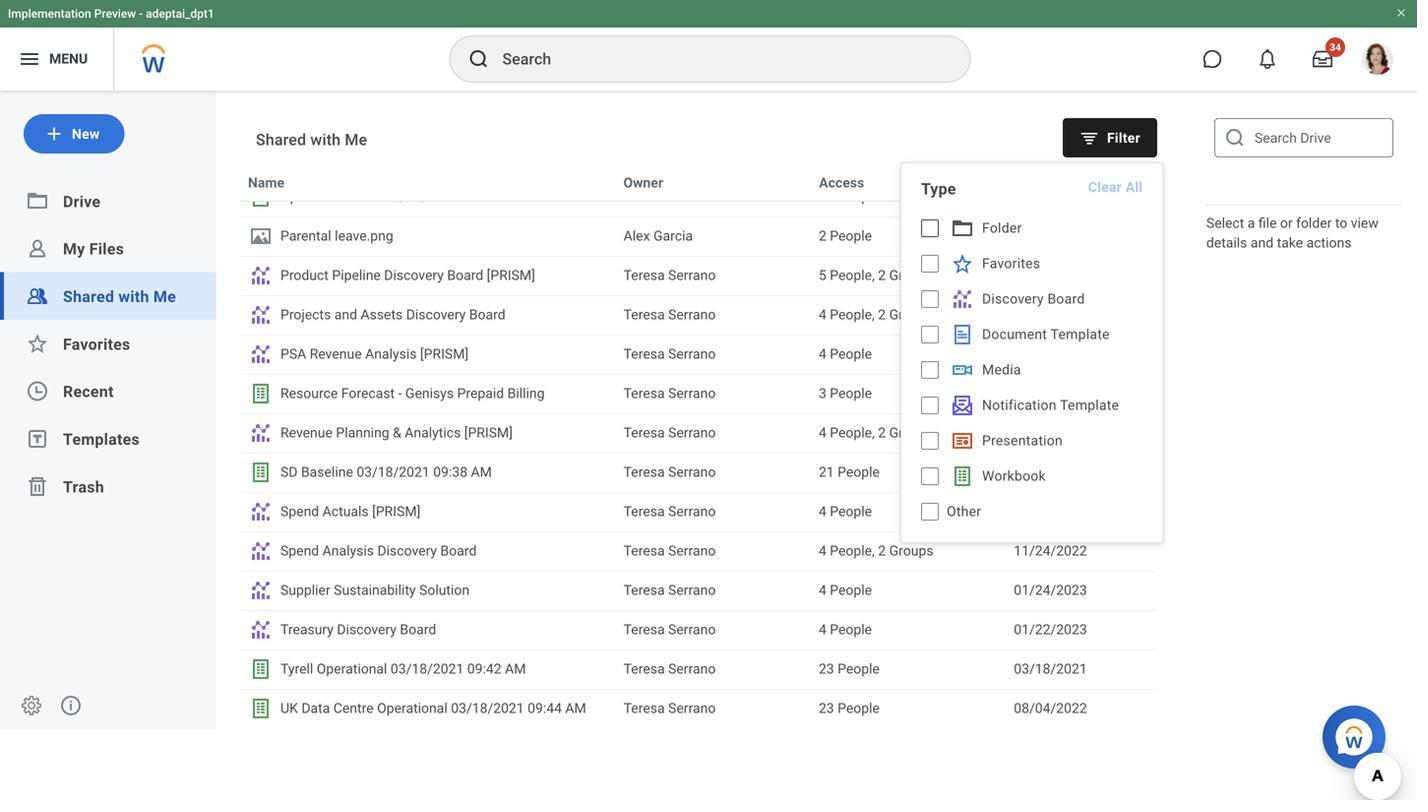 Task type: locate. For each thing, give the bounding box(es) containing it.
favorites up the recent button
[[63, 335, 130, 354]]

operational
[[281, 189, 351, 205], [317, 661, 387, 677], [377, 701, 448, 717]]

1 vertical spatial folder open image
[[951, 217, 975, 240]]

2 for 10/29/2021
[[879, 267, 886, 284]]

7 serrano from the top
[[669, 464, 716, 481]]

2 down the "3 people" link in the right of the page
[[879, 425, 886, 441]]

1 horizontal spatial shared
[[256, 130, 306, 149]]

10/04/2022
[[1014, 228, 1088, 244]]

1 people, from the top
[[830, 267, 875, 284]]

1 horizontal spatial favorites
[[983, 256, 1041, 272]]

4 4 people link from the top
[[819, 619, 999, 641]]

select a file or folder to view details and take actions
[[1207, 215, 1379, 251]]

profile logan mcneil element
[[1351, 37, 1406, 81]]

type
[[922, 180, 957, 198]]

10 teresa serrano cell from the top
[[616, 572, 811, 610]]

2 for 10/27/2021
[[879, 425, 886, 441]]

9 teresa serrano cell from the top
[[616, 533, 811, 570]]

11 row from the top
[[240, 532, 1158, 571]]

6 teresa serrano from the top
[[624, 425, 716, 441]]

10/29/2021
[[1014, 267, 1088, 284]]

people, for 08/10/2022
[[830, 307, 875, 323]]

and left assets
[[335, 307, 357, 323]]

filter image
[[1080, 128, 1100, 148]]

5 teresa from the top
[[624, 386, 665, 402]]

1 horizontal spatial 03/16/2021
[[1014, 189, 1088, 205]]

me inside item list element
[[345, 130, 368, 149]]

3 row from the top
[[240, 217, 1158, 256]]

discovery board image
[[249, 264, 273, 288], [249, 303, 273, 327], [249, 303, 273, 327], [249, 421, 273, 445], [249, 421, 273, 445], [249, 500, 273, 524], [249, 540, 273, 563], [249, 618, 273, 642]]

people for operational ntc 03/16/2021 05:53 pm
[[838, 189, 880, 205]]

revenue inside 'link'
[[310, 346, 362, 362]]

12 row from the top
[[240, 571, 1158, 610]]

operational up centre
[[317, 661, 387, 677]]

with up operational ntc 03/16/2021 05:53 pm
[[311, 130, 341, 149]]

people, down the 5 people, 2 groups
[[830, 307, 875, 323]]

1 4 people, 2 groups link from the top
[[819, 304, 999, 326]]

parental leave.png
[[281, 228, 394, 244]]

teresa for supplier sustainability solution
[[624, 582, 665, 599]]

6 row from the top
[[240, 335, 1158, 374]]

10 teresa from the top
[[624, 582, 665, 599]]

10 serrano from the top
[[669, 582, 716, 599]]

03/16/2021 up parental leave.png link
[[385, 189, 458, 205]]

4
[[819, 307, 827, 323], [819, 346, 827, 362], [819, 425, 827, 441], [819, 504, 827, 520], [819, 543, 827, 559], [819, 582, 827, 599], [819, 622, 827, 638]]

4 people, 2 groups link down other
[[819, 541, 999, 562]]

shared with me down files
[[63, 288, 176, 306]]

groups down 5 people, 2 groups link
[[890, 307, 934, 323]]

8 teresa from the top
[[624, 504, 665, 520]]

0 vertical spatial favorites
[[983, 256, 1041, 272]]

3 4 people, 2 groups link from the top
[[819, 541, 999, 562]]

8 serrano from the top
[[669, 504, 716, 520]]

groups down the "3 people" link in the right of the page
[[890, 425, 934, 441]]

analysis down projects and assets discovery board
[[365, 346, 417, 362]]

7 teresa serrano from the top
[[624, 464, 716, 481]]

7 teresa serrano cell from the top
[[616, 454, 811, 491]]

0 vertical spatial me
[[345, 130, 368, 149]]

0 vertical spatial 23
[[819, 661, 835, 677]]

details
[[1207, 235, 1248, 251]]

folder open image up star image
[[951, 217, 975, 240]]

teresa serrano cell for treasury discovery board
[[616, 611, 811, 649]]

and down file
[[1251, 235, 1274, 251]]

0 vertical spatial 4 people, 2 groups link
[[819, 304, 999, 326]]

teresa for tyrell operational 03/18/2021 09:42 am
[[624, 661, 665, 677]]

6 teresa from the top
[[624, 425, 665, 441]]

5 teresa serrano from the top
[[624, 386, 716, 402]]

2 people link
[[819, 225, 999, 247]]

teresa serrano for psa revenue analysis [prism]
[[624, 346, 716, 362]]

with
[[311, 130, 341, 149], [119, 288, 149, 306]]

teresa for uk data centre operational 03/18/2021 09:44 am
[[624, 701, 665, 717]]

1 4 people from the top
[[819, 346, 873, 362]]

shared with me up name
[[256, 130, 368, 149]]

people for spend actuals [prism]
[[830, 504, 873, 520]]

my files
[[63, 240, 124, 259]]

ntc
[[355, 189, 381, 205]]

8 teresa serrano cell from the top
[[616, 493, 811, 531]]

revenue
[[310, 346, 362, 362], [281, 425, 333, 441]]

board down the supplier sustainability solution link
[[400, 622, 436, 638]]

teresa serrano
[[624, 189, 716, 205], [624, 267, 716, 284], [624, 307, 716, 323], [624, 346, 716, 362], [624, 386, 716, 402], [624, 425, 716, 441], [624, 464, 716, 481], [624, 504, 716, 520], [624, 543, 716, 559], [624, 582, 716, 599], [624, 622, 716, 638], [624, 661, 716, 677], [624, 701, 716, 717]]

teresa serrano cell
[[616, 178, 811, 216], [616, 257, 811, 294], [616, 296, 811, 334], [616, 336, 811, 373], [616, 375, 811, 413], [616, 415, 811, 452], [616, 454, 811, 491], [616, 493, 811, 531], [616, 533, 811, 570], [616, 572, 811, 610], [616, 611, 811, 649], [616, 651, 811, 688], [616, 690, 811, 728]]

1 teresa from the top
[[624, 189, 665, 205]]

4 people, 2 groups link for 11/24/2022
[[819, 541, 999, 562]]

6 4 from the top
[[819, 582, 827, 599]]

operational up parental
[[281, 189, 351, 205]]

worksheets image
[[951, 465, 975, 488]]

to
[[1336, 215, 1348, 231]]

board
[[447, 267, 484, 284], [1048, 291, 1086, 307], [469, 307, 506, 323], [441, 543, 477, 559], [400, 622, 436, 638]]

0 vertical spatial am
[[471, 464, 492, 481]]

column header inside item list element
[[1007, 163, 1158, 201]]

search image
[[1224, 126, 1247, 150]]

teresa for product pipeline discovery board [prism]
[[624, 267, 665, 284]]

2 4 from the top
[[819, 346, 827, 362]]

09:38
[[433, 464, 468, 481]]

all
[[1126, 179, 1143, 195]]

2 horizontal spatial am
[[566, 701, 587, 717]]

1 vertical spatial and
[[335, 307, 357, 323]]

1 4 people, 2 groups from the top
[[819, 307, 934, 323]]

3 teresa from the top
[[624, 307, 665, 323]]

preview
[[94, 7, 136, 21]]

4 4 from the top
[[819, 504, 827, 520]]

5 teresa serrano cell from the top
[[616, 375, 811, 413]]

am
[[471, 464, 492, 481], [505, 661, 526, 677], [566, 701, 587, 717]]

4 people, 2 groups for 08/10/2022
[[819, 307, 934, 323]]

4 people, 2 groups down 21 people
[[819, 543, 934, 559]]

10 row from the top
[[240, 492, 1158, 532]]

serrano for revenue planning & analytics [prism]
[[669, 425, 716, 441]]

row containing revenue planning & analytics [prism]
[[240, 414, 1158, 453]]

row containing tyrell operational 03/18/2021 09:42 am
[[240, 650, 1158, 689]]

0 horizontal spatial folder open image
[[26, 189, 49, 213]]

revenue planning & analytics [prism] link
[[249, 421, 608, 445]]

spend actuals [prism] link
[[249, 500, 608, 524]]

4 for 01/22/2023
[[819, 622, 827, 638]]

03/16/2021
[[385, 189, 458, 205], [1014, 189, 1088, 205]]

2 teresa from the top
[[624, 267, 665, 284]]

people for parental leave.png
[[830, 228, 873, 244]]

people for sd baseline 03/18/2021 09:38 am
[[838, 464, 880, 481]]

0 horizontal spatial shared with me
[[63, 288, 176, 306]]

with down files
[[119, 288, 149, 306]]

discovery inside filters region
[[983, 291, 1045, 307]]

trash image
[[26, 475, 49, 498]]

11 teresa serrano from the top
[[624, 622, 716, 638]]

1 vertical spatial 23 people link
[[819, 698, 999, 720]]

11 teresa serrano cell from the top
[[616, 611, 811, 649]]

5 people, 2 groups
[[819, 267, 934, 284]]

12 teresa from the top
[[624, 661, 665, 677]]

1 teresa serrano cell from the top
[[616, 178, 811, 216]]

search image
[[467, 47, 491, 71]]

operational inside 'link'
[[317, 661, 387, 677]]

2 vertical spatial 4 people, 2 groups
[[819, 543, 934, 559]]

01/17/2023 cell
[[1007, 336, 1157, 373]]

operational ntc 03/16/2021 05:53 pm link
[[249, 185, 608, 209]]

1 vertical spatial 4 people, 2 groups link
[[819, 422, 999, 444]]

folder open image
[[26, 189, 49, 213], [951, 217, 975, 240]]

4 for 10/27/2021
[[819, 425, 827, 441]]

1 vertical spatial operational
[[317, 661, 387, 677]]

implementation preview -   adeptai_dpt1 banner
[[0, 0, 1418, 91]]

serrano for product pipeline discovery board [prism]
[[669, 267, 716, 284]]

folder open image left drive
[[26, 189, 49, 213]]

row containing projects and assets discovery board
[[240, 295, 1158, 335]]

2 teresa serrano cell from the top
[[616, 257, 811, 294]]

1 vertical spatial shared
[[63, 288, 114, 306]]

teresa serrano cell for tyrell operational 03/18/2021 09:42 am
[[616, 651, 811, 688]]

revenue down the resource
[[281, 425, 333, 441]]

teresa serrano for uk data centre operational 03/18/2021 09:44 am
[[624, 701, 716, 717]]

serrano for spend analysis discovery board
[[669, 543, 716, 559]]

groups for 11/24/2022
[[890, 543, 934, 559]]

teresa serrano for spend actuals [prism]
[[624, 504, 716, 520]]

am right 09:42
[[505, 661, 526, 677]]

teresa serrano cell for psa revenue analysis [prism]
[[616, 336, 811, 373]]

13 teresa from the top
[[624, 701, 665, 717]]

0 vertical spatial operational
[[281, 189, 351, 205]]

am right 09:38
[[471, 464, 492, 481]]

08/04/2022
[[1014, 701, 1088, 717]]

search drive field
[[1215, 118, 1394, 158]]

1 serrano from the top
[[669, 189, 716, 205]]

01/24/2023
[[1014, 582, 1088, 599]]

15 row from the top
[[240, 689, 1158, 729]]

0 vertical spatial spend
[[281, 504, 319, 520]]

2 4 people from the top
[[819, 504, 873, 520]]

9 row from the top
[[240, 453, 1158, 492]]

analysis down spend actuals [prism]
[[323, 543, 374, 559]]

groups for 10/29/2021
[[890, 267, 934, 284]]

1 spend from the top
[[281, 504, 319, 520]]

- inside resource forecast - genisys prepaid billing link
[[398, 386, 402, 402]]

- left genisys
[[398, 386, 402, 402]]

9 teresa serrano from the top
[[624, 543, 716, 559]]

teresa serrano cell for projects and assets discovery board
[[616, 296, 811, 334]]

board down parental leave.png link
[[447, 267, 484, 284]]

parental leave.png link
[[249, 225, 608, 248]]

people, down 21 people
[[830, 543, 875, 559]]

[prism] inside 'link'
[[420, 346, 469, 362]]

1 horizontal spatial am
[[505, 661, 526, 677]]

0 vertical spatial and
[[1251, 235, 1274, 251]]

row containing sd baseline 03/18/2021 09:38 am
[[240, 453, 1158, 492]]

actions
[[1307, 235, 1352, 251]]

workbook image for tyrell operational 03/18/2021 09:42 am
[[249, 658, 273, 681]]

-
[[139, 7, 143, 21], [398, 386, 402, 402]]

notification
[[983, 397, 1057, 414]]

0 horizontal spatial am
[[471, 464, 492, 481]]

3 teresa serrano cell from the top
[[616, 296, 811, 334]]

0 vertical spatial analysis
[[365, 346, 417, 362]]

people, up 21 people
[[830, 425, 875, 441]]

1 vertical spatial spend
[[281, 543, 319, 559]]

11 serrano from the top
[[669, 622, 716, 638]]

template up 10/27/2021 on the right bottom of the page
[[1061, 397, 1120, 414]]

1 vertical spatial 23
[[819, 701, 835, 717]]

4 people, 2 groups link for 10/27/2021
[[819, 422, 999, 444]]

13 row from the top
[[240, 610, 1158, 650]]

9 serrano from the top
[[669, 543, 716, 559]]

0 vertical spatial shared
[[256, 130, 306, 149]]

mail letter image
[[951, 394, 975, 418]]

0 vertical spatial 23 people link
[[819, 659, 999, 680]]

2 for 08/10/2022
[[879, 307, 886, 323]]

2 down 21 people link
[[879, 543, 886, 559]]

- for preview
[[139, 7, 143, 21]]

trash
[[63, 478, 104, 497]]

0 horizontal spatial with
[[119, 288, 149, 306]]

people for treasury discovery board
[[830, 622, 873, 638]]

discovery board image
[[249, 264, 273, 288], [249, 343, 273, 366], [249, 343, 273, 366], [249, 500, 273, 524], [249, 540, 273, 563], [249, 579, 273, 603], [249, 579, 273, 603], [249, 618, 273, 642]]

1 vertical spatial shared with me
[[63, 288, 176, 306]]

4 people, 2 groups
[[819, 307, 934, 323], [819, 425, 934, 441], [819, 543, 934, 559]]

9 teresa from the top
[[624, 543, 665, 559]]

[prism] up genisys
[[420, 346, 469, 362]]

4 people, 2 groups link down 5 people, 2 groups link
[[819, 304, 999, 326]]

4 serrano from the top
[[669, 346, 716, 362]]

with inside item list element
[[311, 130, 341, 149]]

8 teresa serrano from the top
[[624, 504, 716, 520]]

alex
[[624, 228, 650, 244]]

5 4 from the top
[[819, 543, 827, 559]]

teresa serrano for product pipeline discovery board [prism]
[[624, 267, 716, 284]]

folder
[[983, 220, 1023, 236]]

1 23 people from the top
[[819, 661, 880, 677]]

1 horizontal spatial with
[[311, 130, 341, 149]]

video image
[[951, 358, 975, 382]]

workbook image for operational ntc 03/16/2021 05:53 pm
[[249, 185, 273, 209]]

12 teresa serrano from the top
[[624, 661, 716, 677]]

4 4 people from the top
[[819, 622, 873, 638]]

14 row from the top
[[240, 650, 1158, 689]]

document image
[[951, 323, 975, 347]]

shared inside item list element
[[256, 130, 306, 149]]

7 row from the top
[[240, 374, 1158, 414]]

1 4 from the top
[[819, 307, 827, 323]]

13 teresa serrano from the top
[[624, 701, 716, 717]]

3 people, from the top
[[830, 425, 875, 441]]

- right the preview
[[139, 7, 143, 21]]

1 horizontal spatial shared with me
[[256, 130, 368, 149]]

1 23 from the top
[[819, 661, 835, 677]]

2 serrano from the top
[[669, 267, 716, 284]]

view
[[1352, 215, 1379, 231]]

recent
[[63, 383, 114, 401]]

5 row from the top
[[240, 295, 1158, 335]]

3
[[819, 386, 827, 402]]

board up "solution"
[[441, 543, 477, 559]]

22 people link
[[819, 186, 999, 208]]

revenue right the psa
[[310, 346, 362, 362]]

board down 10/29/2021
[[1048, 291, 1086, 307]]

shared with me image
[[26, 284, 49, 308]]

template down 08/10/2022
[[1051, 326, 1110, 343]]

owner
[[624, 175, 664, 191]]

resource forecast - genisys prepaid billing link
[[249, 382, 608, 406]]

- inside implementation preview -   adeptai_dpt1 banner
[[139, 7, 143, 21]]

serrano for tyrell operational 03/18/2021 09:42 am
[[669, 661, 716, 677]]

gear image
[[20, 694, 43, 718]]

other
[[947, 504, 982, 520]]

12 teresa serrano cell from the top
[[616, 651, 811, 688]]

2 4 people, 2 groups from the top
[[819, 425, 934, 441]]

23 people
[[819, 661, 880, 677], [819, 701, 880, 717]]

13 serrano from the top
[[669, 701, 716, 717]]

teresa serrano for supplier sustainability solution
[[624, 582, 716, 599]]

actuals
[[323, 504, 369, 520]]

8 row from the top
[[240, 414, 1158, 453]]

1 vertical spatial with
[[119, 288, 149, 306]]

23 people link for 03/18/2021
[[819, 659, 999, 680]]

analysis
[[365, 346, 417, 362], [323, 543, 374, 559]]

serrano for treasury discovery board
[[669, 622, 716, 638]]

column header
[[1007, 163, 1158, 201]]

21
[[819, 464, 835, 481]]

23 people link for 08/04/2022
[[819, 698, 999, 720]]

star image
[[951, 252, 975, 276]]

1 vertical spatial 23 people
[[819, 701, 880, 717]]

1 vertical spatial template
[[1061, 397, 1120, 414]]

and
[[1251, 235, 1274, 251], [335, 307, 357, 323]]

spend for spend actuals [prism]
[[281, 504, 319, 520]]

genisys
[[406, 386, 454, 402]]

teresa
[[624, 189, 665, 205], [624, 267, 665, 284], [624, 307, 665, 323], [624, 346, 665, 362], [624, 386, 665, 402], [624, 425, 665, 441], [624, 464, 665, 481], [624, 504, 665, 520], [624, 543, 665, 559], [624, 582, 665, 599], [624, 622, 665, 638], [624, 661, 665, 677], [624, 701, 665, 717]]

serrano for supplier sustainability solution
[[669, 582, 716, 599]]

people, for 11/24/2022
[[830, 543, 875, 559]]

03/16/2021 up 10/04/2022
[[1014, 189, 1088, 205]]

am right 09:44
[[566, 701, 587, 717]]

am inside 'link'
[[505, 661, 526, 677]]

2 up 5
[[819, 228, 827, 244]]

trash button
[[63, 478, 104, 497]]

workbook image for tyrell operational 03/18/2021 09:42 am
[[249, 658, 273, 681]]

people for resource forecast - genisys prepaid billing
[[830, 386, 873, 402]]

1 23 people link from the top
[[819, 659, 999, 680]]

1 horizontal spatial and
[[1251, 235, 1274, 251]]

2 down 2 people link
[[879, 267, 886, 284]]

1 vertical spatial 4 people, 2 groups
[[819, 425, 934, 441]]

2 groups from the top
[[890, 307, 934, 323]]

0 horizontal spatial and
[[335, 307, 357, 323]]

people, right 5
[[830, 267, 875, 284]]

shared with me inside item list element
[[256, 130, 368, 149]]

0 vertical spatial folder open image
[[26, 189, 49, 213]]

filter
[[1108, 130, 1141, 146]]

2 down the 5 people, 2 groups
[[879, 307, 886, 323]]

2 row from the top
[[240, 177, 1158, 217]]

implementation preview -   adeptai_dpt1
[[8, 7, 215, 21]]

0 horizontal spatial 03/16/2021
[[385, 189, 458, 205]]

people
[[838, 189, 880, 205], [830, 228, 873, 244], [830, 346, 873, 362], [830, 386, 873, 402], [838, 464, 880, 481], [830, 504, 873, 520], [830, 582, 873, 599], [830, 622, 873, 638], [838, 661, 880, 677], [838, 701, 880, 717]]

1 horizontal spatial me
[[345, 130, 368, 149]]

4 people, 2 groups down the 5 people, 2 groups
[[819, 307, 934, 323]]

7 teresa from the top
[[624, 464, 665, 481]]

tyrell operational 03/18/2021 09:42 am
[[281, 661, 526, 677]]

4 people, 2 groups up 21 people
[[819, 425, 934, 441]]

4 people, 2 groups link
[[819, 304, 999, 326], [819, 422, 999, 444], [819, 541, 999, 562]]

3 4 from the top
[[819, 425, 827, 441]]

people for tyrell operational 03/18/2021 09:42 am
[[838, 661, 880, 677]]

1 vertical spatial am
[[505, 661, 526, 677]]

row containing operational ntc 03/16/2021 05:53 pm
[[240, 177, 1158, 217]]

shared up name
[[256, 130, 306, 149]]

0 vertical spatial -
[[139, 7, 143, 21]]

2 people, from the top
[[830, 307, 875, 323]]

teresa serrano cell for spend actuals [prism]
[[616, 493, 811, 531]]

teresa serrano for sd baseline 03/18/2021 09:38 am
[[624, 464, 716, 481]]

folder
[[1297, 215, 1333, 231]]

1 4 people link from the top
[[819, 344, 999, 365]]

0 horizontal spatial me
[[154, 288, 176, 306]]

3 groups from the top
[[890, 425, 934, 441]]

favorites button
[[63, 335, 130, 354]]

parental
[[281, 228, 332, 244]]

me
[[345, 130, 368, 149], [154, 288, 176, 306]]

1 row from the top
[[240, 162, 1158, 202]]

row containing resource forecast - genisys prepaid billing
[[240, 374, 1158, 414]]

5 serrano from the top
[[669, 386, 716, 402]]

13 teresa serrano cell from the top
[[616, 690, 811, 728]]

4 teresa serrano cell from the top
[[616, 336, 811, 373]]

access button
[[816, 171, 869, 195]]

0 vertical spatial 4 people, 2 groups
[[819, 307, 934, 323]]

0 vertical spatial with
[[311, 130, 341, 149]]

product
[[281, 267, 329, 284]]

teresa for sd baseline 03/18/2021 09:38 am
[[624, 464, 665, 481]]

my files button
[[63, 240, 124, 259]]

3 serrano from the top
[[669, 307, 716, 323]]

teresa serrano cell for resource forecast - genisys prepaid billing
[[616, 375, 811, 413]]

teresa serrano cell for supplier sustainability solution
[[616, 572, 811, 610]]

grid
[[240, 0, 1158, 729]]

shared with me
[[256, 130, 368, 149], [63, 288, 176, 306]]

1 groups from the top
[[890, 267, 934, 284]]

revenue planning & analytics [prism]
[[281, 425, 513, 441]]

name
[[248, 175, 285, 191]]

4 groups from the top
[[890, 543, 934, 559]]

23
[[819, 661, 835, 677], [819, 701, 835, 717]]

board inside filters region
[[1048, 291, 1086, 307]]

0 horizontal spatial -
[[139, 7, 143, 21]]

1 horizontal spatial -
[[398, 386, 402, 402]]

3 4 people from the top
[[819, 582, 873, 599]]

2 vertical spatial 4 people, 2 groups link
[[819, 541, 999, 562]]

7 4 from the top
[[819, 622, 827, 638]]

favorites down folder
[[983, 256, 1041, 272]]

2 teresa serrano from the top
[[624, 267, 716, 284]]

2 spend from the top
[[281, 543, 319, 559]]

3 teresa serrano from the top
[[624, 307, 716, 323]]

serrano for psa revenue analysis [prism]
[[669, 346, 716, 362]]

teresa serrano for revenue planning & analytics [prism]
[[624, 425, 716, 441]]

c column line image
[[951, 288, 975, 311]]

03/18/2021 down "treasury discovery board" link
[[391, 661, 464, 677]]

1 vertical spatial -
[[398, 386, 402, 402]]

shared
[[256, 130, 306, 149], [63, 288, 114, 306]]

11 teresa from the top
[[624, 622, 665, 638]]

4 row from the top
[[240, 256, 1158, 295]]

2 4 people link from the top
[[819, 501, 999, 523]]

workbook image
[[249, 185, 273, 209], [249, 461, 273, 484], [249, 461, 273, 484], [249, 658, 273, 681]]

2 23 people link from the top
[[819, 698, 999, 720]]

4 people
[[819, 346, 873, 362], [819, 504, 873, 520], [819, 582, 873, 599], [819, 622, 873, 638]]

22 people
[[819, 189, 880, 205]]

0 vertical spatial 23 people
[[819, 661, 880, 677]]

discovery up 'document'
[[983, 291, 1045, 307]]

0 vertical spatial revenue
[[310, 346, 362, 362]]

operational down tyrell operational 03/18/2021 09:42 am
[[377, 701, 448, 717]]

6 teresa serrano cell from the top
[[616, 415, 811, 452]]

grid containing name
[[240, 0, 1158, 729]]

6 serrano from the top
[[669, 425, 716, 441]]

0 vertical spatial template
[[1051, 326, 1110, 343]]

0 horizontal spatial favorites
[[63, 335, 130, 354]]

3 4 people link from the top
[[819, 580, 999, 602]]

document image
[[249, 225, 273, 248]]

groups down 2 people link
[[890, 267, 934, 284]]

row
[[240, 162, 1158, 202], [240, 177, 1158, 217], [240, 217, 1158, 256], [240, 256, 1158, 295], [240, 295, 1158, 335], [240, 335, 1158, 374], [240, 374, 1158, 414], [240, 414, 1158, 453], [240, 453, 1158, 492], [240, 492, 1158, 532], [240, 532, 1158, 571], [240, 571, 1158, 610], [240, 610, 1158, 650], [240, 650, 1158, 689], [240, 689, 1158, 729]]

filter button
[[1063, 118, 1158, 158]]

1 03/16/2021 from the left
[[385, 189, 458, 205]]

4 people, from the top
[[830, 543, 875, 559]]

0 vertical spatial shared with me
[[256, 130, 368, 149]]

4 people for 01/24/2023
[[819, 582, 873, 599]]

08/10/2022
[[1014, 307, 1088, 323]]

1 teresa serrano from the top
[[624, 189, 716, 205]]

star image
[[26, 332, 49, 356]]

row containing parental leave.png
[[240, 217, 1158, 256]]

discovery board
[[983, 291, 1086, 307]]

groups down 21 people link
[[890, 543, 934, 559]]

shared down my files
[[63, 288, 114, 306]]

spend up supplier
[[281, 543, 319, 559]]

4 people, 2 groups link up 21 people link
[[819, 422, 999, 444]]

2 23 people from the top
[[819, 701, 880, 717]]

teresa serrano cell for operational ntc 03/16/2021 05:53 pm
[[616, 178, 811, 216]]

workbook image
[[249, 185, 273, 209], [249, 382, 273, 406], [249, 382, 273, 406], [249, 658, 273, 681], [249, 697, 273, 721], [249, 697, 273, 721]]

spend down the sd
[[281, 504, 319, 520]]

supplier
[[281, 582, 331, 599]]

4 teresa serrano from the top
[[624, 346, 716, 362]]

teresa serrano cell for uk data centre operational 03/18/2021 09:44 am
[[616, 690, 811, 728]]

teresa for spend analysis discovery board
[[624, 543, 665, 559]]



Task type: vqa. For each thing, say whether or not it's contained in the screenshot.


Task type: describe. For each thing, give the bounding box(es) containing it.
23 people for 03/18/2021
[[819, 661, 880, 677]]

analytics
[[405, 425, 461, 441]]

workbook
[[983, 468, 1047, 484]]

info image
[[59, 694, 83, 718]]

teresa for resource forecast - genisys prepaid billing
[[624, 386, 665, 402]]

alex garcia cell
[[616, 218, 811, 255]]

serrano for uk data centre operational 03/18/2021 09:44 am
[[669, 701, 716, 717]]

select
[[1207, 215, 1245, 231]]

4 for 11/24/2022
[[819, 543, 827, 559]]

adeptai_dpt1
[[146, 7, 215, 21]]

board down product pipeline discovery board [prism] link
[[469, 307, 506, 323]]

4 people for 01/17/2023
[[819, 346, 873, 362]]

resource
[[281, 386, 338, 402]]

spend analysis discovery board
[[281, 543, 477, 559]]

serrano for projects and assets discovery board
[[669, 307, 716, 323]]

discovery down parental leave.png link
[[384, 267, 444, 284]]

4 people, 2 groups for 10/27/2021
[[819, 425, 934, 441]]

favorites inside filters region
[[983, 256, 1041, 272]]

03/18/2021 up 08/04/2022
[[1014, 661, 1088, 677]]

spend actuals [prism]
[[281, 504, 421, 520]]

[prism] down prepaid
[[465, 425, 513, 441]]

presentation
[[983, 433, 1063, 449]]

forecast
[[341, 386, 395, 402]]

0 horizontal spatial shared
[[63, 288, 114, 306]]

sustainability
[[334, 582, 416, 599]]

document
[[983, 326, 1048, 343]]

discovery down sustainability
[[337, 622, 397, 638]]

2 vertical spatial operational
[[377, 701, 448, 717]]

prepaid
[[457, 386, 504, 402]]

1 vertical spatial favorites
[[63, 335, 130, 354]]

spend analysis discovery board link
[[249, 540, 608, 563]]

01/22/2023
[[1014, 622, 1088, 638]]

23 for 08/04/2022
[[819, 701, 835, 717]]

projects and assets discovery board
[[281, 307, 506, 323]]

sd baseline 03/18/2021 09:38 am link
[[249, 461, 608, 484]]

discovery down product pipeline discovery board [prism] link
[[406, 307, 466, 323]]

03/18/2021 down 10/27/2021 on the right bottom of the page
[[1014, 464, 1088, 481]]

[prism] down the sd baseline 03/18/2021 09:38 am
[[372, 504, 421, 520]]

teresa serrano cell for revenue planning & analytics [prism]
[[616, 415, 811, 452]]

row containing psa revenue analysis [prism]
[[240, 335, 1158, 374]]

teresa serrano for treasury discovery board
[[624, 622, 716, 638]]

templates button
[[63, 430, 140, 449]]

data
[[302, 701, 330, 717]]

2 for 11/24/2022
[[879, 543, 886, 559]]

baseline
[[301, 464, 353, 481]]

notifications large image
[[1258, 49, 1278, 69]]

21 people
[[819, 464, 880, 481]]

planning
[[336, 425, 390, 441]]

teresa for operational ntc 03/16/2021 05:53 pm
[[624, 189, 665, 205]]

projects
[[281, 307, 331, 323]]

4 for 01/17/2023
[[819, 346, 827, 362]]

workbook image for uk data centre operational 03/18/2021 09:44 am
[[249, 697, 273, 721]]

discovery down the spend actuals [prism] link
[[378, 543, 437, 559]]

teresa for psa revenue analysis [prism]
[[624, 346, 665, 362]]

teresa serrano cell for spend analysis discovery board
[[616, 533, 811, 570]]

sd baseline 03/18/2021 09:38 am
[[281, 464, 492, 481]]

row containing spend analysis discovery board
[[240, 532, 1158, 571]]

teresa for treasury discovery board
[[624, 622, 665, 638]]

11/24/2022
[[1014, 543, 1088, 559]]

grid inside item list element
[[240, 0, 1158, 729]]

item list element
[[217, 0, 1182, 730]]

clear all button
[[1081, 171, 1151, 203]]

teresa serrano for operational ntc 03/16/2021 05:53 pm
[[624, 189, 716, 205]]

document image
[[249, 225, 273, 248]]

teresa serrano for resource forecast - genisys prepaid billing
[[624, 386, 716, 402]]

access
[[819, 175, 865, 191]]

people for supplier sustainability solution
[[830, 582, 873, 599]]

11/28/2021
[[1014, 386, 1088, 402]]

clock image
[[26, 380, 49, 403]]

sd
[[281, 464, 298, 481]]

workbook image for operational ntc 03/16/2021 05:53 pm
[[249, 185, 273, 209]]

operational ntc 03/16/2021 05:53 pm
[[281, 189, 520, 205]]

teresa serrano cell for sd baseline 03/18/2021 09:38 am
[[616, 454, 811, 491]]

23 people for 08/04/2022
[[819, 701, 880, 717]]

spend for spend analysis discovery board
[[281, 543, 319, 559]]

[prism] down pm
[[487, 267, 536, 284]]

03/18/2021 down revenue planning & analytics [prism]
[[357, 464, 430, 481]]

owner button
[[620, 171, 668, 195]]

1 horizontal spatial folder open image
[[951, 217, 975, 240]]

4 for 01/24/2023
[[819, 582, 827, 599]]

09:42
[[468, 661, 502, 677]]

row containing product pipeline discovery board [prism]
[[240, 256, 1158, 295]]

teresa serrano for projects and assets discovery board
[[624, 307, 716, 323]]

4 people, 2 groups link for 08/10/2022
[[819, 304, 999, 326]]

row containing treasury discovery board
[[240, 610, 1158, 650]]

&
[[393, 425, 402, 441]]

file
[[1259, 215, 1278, 231]]

teresa for projects and assets discovery board
[[624, 307, 665, 323]]

row containing uk data centre operational 03/18/2021 09:44 am
[[240, 689, 1158, 729]]

4 people link for 01/17/2023
[[819, 344, 999, 365]]

people, for 10/27/2021
[[830, 425, 875, 441]]

take
[[1278, 235, 1304, 251]]

2 people
[[819, 228, 873, 244]]

media
[[983, 362, 1022, 378]]

4 people link for 01/24/2023
[[819, 580, 999, 602]]

2 vertical spatial am
[[566, 701, 587, 717]]

1 vertical spatial revenue
[[281, 425, 333, 441]]

03/18/2021 inside 'link'
[[391, 661, 464, 677]]

livepages image
[[951, 429, 975, 453]]

supplier sustainability solution
[[281, 582, 470, 599]]

projects and assets discovery board link
[[249, 303, 608, 327]]

4 people for 01/22/2023
[[819, 622, 873, 638]]

teresa for spend actuals [prism]
[[624, 504, 665, 520]]

treasury discovery board
[[281, 622, 436, 638]]

serrano for spend actuals [prism]
[[669, 504, 716, 520]]

people for uk data centre operational 03/18/2021 09:44 am
[[838, 701, 880, 717]]

4 for 08/10/2022
[[819, 307, 827, 323]]

pipeline
[[332, 267, 381, 284]]

solution
[[419, 582, 470, 599]]

teresa serrano for tyrell operational 03/18/2021 09:42 am
[[624, 661, 716, 677]]

serrano for resource forecast - genisys prepaid billing
[[669, 386, 716, 402]]

analysis inside 'link'
[[365, 346, 417, 362]]

22
[[819, 189, 835, 205]]

09:44
[[528, 701, 562, 717]]

product pipeline discovery board [prism]
[[281, 267, 536, 284]]

uk
[[281, 701, 298, 717]]

filters region
[[901, 162, 1164, 544]]

1 vertical spatial analysis
[[323, 543, 374, 559]]

01/17/2023
[[1014, 346, 1088, 362]]

3 people
[[819, 386, 873, 402]]

templates
[[63, 430, 140, 449]]

template for notification template
[[1061, 397, 1120, 414]]

psa
[[281, 346, 307, 362]]

03/18/2021 down 09:42
[[451, 701, 524, 717]]

pm
[[499, 189, 520, 205]]

alex garcia
[[624, 228, 693, 244]]

workbook image for resource forecast - genisys prepaid billing
[[249, 382, 273, 406]]

teresa serrano cell for product pipeline discovery board [prism]
[[616, 257, 811, 294]]

row containing supplier sustainability solution
[[240, 571, 1158, 610]]

my
[[63, 240, 85, 259]]

23 for 03/18/2021
[[819, 661, 835, 677]]

shared with me button
[[63, 288, 176, 306]]

template for document template
[[1051, 326, 1110, 343]]

groups for 08/10/2022
[[890, 307, 934, 323]]

inbox large image
[[1314, 49, 1333, 69]]

- for forecast
[[398, 386, 402, 402]]

4 people, 2 groups for 11/24/2022
[[819, 543, 934, 559]]

groups for 10/27/2021
[[890, 425, 934, 441]]

row containing spend actuals [prism]
[[240, 492, 1158, 532]]

and inside select a file or folder to view details and take actions
[[1251, 235, 1274, 251]]

or
[[1281, 215, 1293, 231]]

serrano for operational ntc 03/16/2021 05:53 pm
[[669, 189, 716, 205]]

people for psa revenue analysis [prism]
[[830, 346, 873, 362]]

1 vertical spatial me
[[154, 288, 176, 306]]

tyrell
[[281, 661, 313, 677]]

2 03/16/2021 from the left
[[1014, 189, 1088, 205]]

leave.png
[[335, 228, 394, 244]]

am for tyrell operational 03/18/2021 09:42 am
[[505, 661, 526, 677]]

21 people link
[[819, 462, 999, 483]]

05:53
[[461, 189, 496, 205]]

document template
[[983, 326, 1110, 343]]

serrano for sd baseline 03/18/2021 09:38 am
[[669, 464, 716, 481]]

close environment banner image
[[1396, 7, 1408, 19]]

5
[[819, 267, 827, 284]]

workbook image for sd baseline 03/18/2021 09:38 am
[[249, 461, 273, 484]]

treasury
[[281, 622, 334, 638]]

teresa for revenue planning & analytics [prism]
[[624, 425, 665, 441]]

files
[[89, 240, 124, 259]]

psa revenue analysis [prism] link
[[249, 343, 608, 366]]

am for sd baseline 03/18/2021 09:38 am
[[471, 464, 492, 481]]

user image
[[26, 237, 49, 260]]

people, for 10/29/2021
[[830, 267, 875, 284]]

implementation
[[8, 7, 91, 21]]

teresa serrano for spend analysis discovery board
[[624, 543, 716, 559]]

row containing name
[[240, 162, 1158, 202]]

resource forecast - genisys prepaid billing
[[281, 386, 545, 402]]

4 people link for 01/22/2023
[[819, 619, 999, 641]]

and inside item list element
[[335, 307, 357, 323]]

tyrell operational 03/18/2021 09:42 am link
[[249, 658, 608, 681]]

psa revenue analysis [prism]
[[281, 346, 469, 362]]

assets
[[361, 307, 403, 323]]



